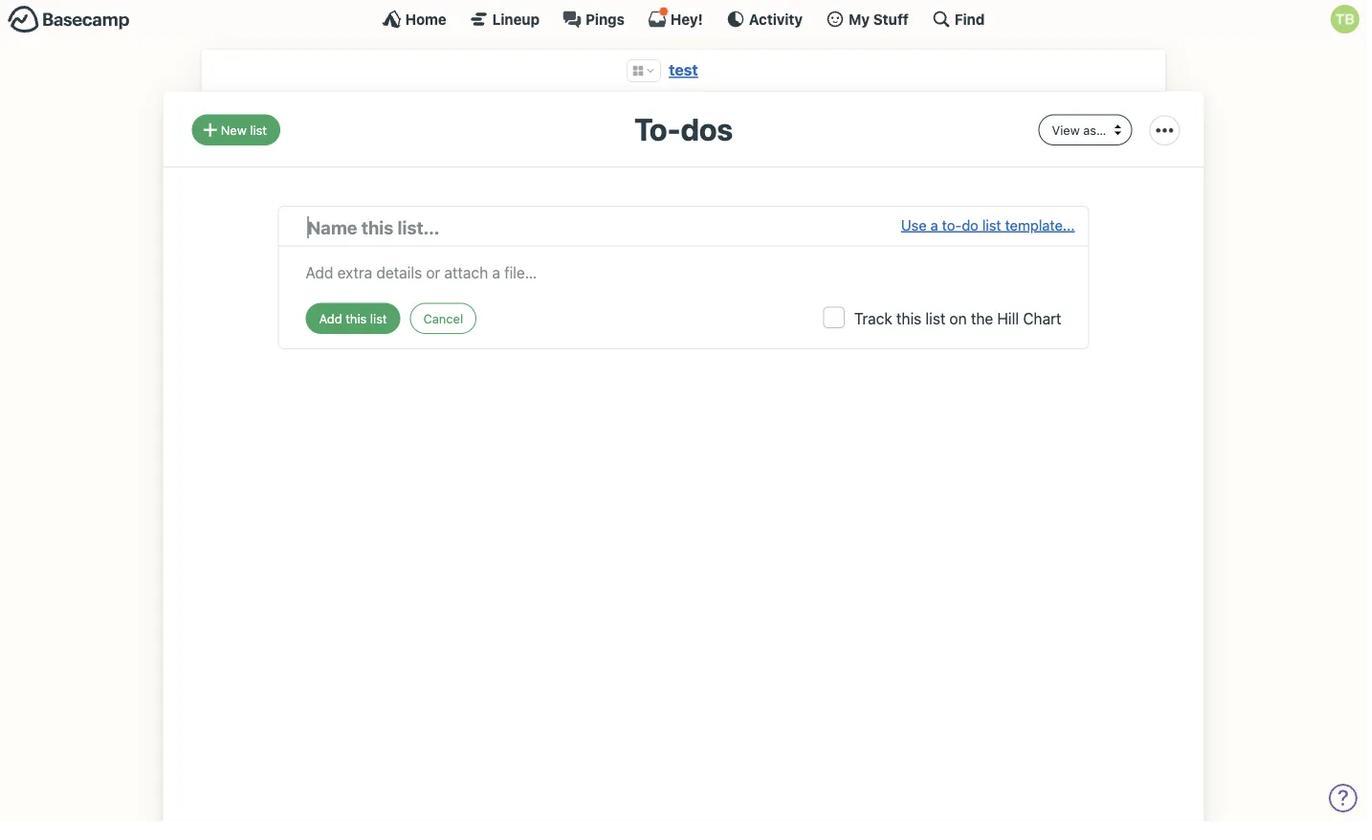 Task type: locate. For each thing, give the bounding box(es) containing it.
0 vertical spatial list
[[250, 122, 267, 137]]

find button
[[932, 10, 985, 29]]

cancel
[[423, 311, 463, 325]]

to-
[[634, 110, 681, 147]]

as…
[[1084, 122, 1107, 137]]

list inside use a to-do list template... link
[[983, 216, 1002, 233]]

None submit
[[306, 303, 401, 334]]

2 vertical spatial list
[[926, 309, 946, 327]]

list
[[250, 122, 267, 137], [983, 216, 1002, 233], [926, 309, 946, 327]]

switch accounts image
[[8, 5, 130, 34]]

on
[[950, 309, 967, 327]]

activity
[[749, 11, 803, 27]]

a
[[931, 216, 938, 233]]

new
[[221, 122, 247, 137]]

list right new
[[250, 122, 267, 137]]

lineup link
[[470, 10, 540, 29]]

new list
[[221, 122, 267, 137]]

cancel button
[[410, 303, 477, 334]]

0 horizontal spatial list
[[250, 122, 267, 137]]

pings button
[[563, 10, 625, 29]]

None text field
[[306, 256, 1062, 284]]

my stuff button
[[826, 10, 909, 29]]

home link
[[382, 10, 447, 29]]

view as… button
[[1039, 114, 1133, 145]]

view as…
[[1052, 122, 1107, 137]]

the
[[971, 309, 994, 327]]

hill chart
[[998, 309, 1062, 327]]

list right do
[[983, 216, 1002, 233]]

1 vertical spatial list
[[983, 216, 1002, 233]]

1 horizontal spatial list
[[926, 309, 946, 327]]

list left 'on' on the top
[[926, 309, 946, 327]]

my stuff
[[849, 11, 909, 27]]

track
[[854, 309, 893, 327]]

2 horizontal spatial list
[[983, 216, 1002, 233]]

use a to-do list template... link
[[901, 214, 1075, 241]]

hey!
[[671, 11, 703, 27]]



Task type: describe. For each thing, give the bounding box(es) containing it.
lineup
[[493, 11, 540, 27]]

template...
[[1005, 216, 1075, 233]]

to-dos
[[634, 110, 733, 147]]

new list link
[[192, 114, 280, 145]]

hey! button
[[648, 7, 703, 29]]

dos
[[681, 110, 733, 147]]

track this list on the hill chart
[[854, 309, 1062, 327]]

use
[[901, 216, 927, 233]]

test
[[669, 61, 698, 79]]

do
[[962, 216, 979, 233]]

view
[[1052, 122, 1080, 137]]

pings
[[586, 11, 625, 27]]

to-
[[942, 216, 962, 233]]

stuff
[[874, 11, 909, 27]]

home
[[405, 11, 447, 27]]

activity link
[[726, 10, 803, 29]]

my
[[849, 11, 870, 27]]

test link
[[669, 61, 698, 79]]

main element
[[0, 0, 1367, 37]]

tim burton image
[[1331, 5, 1360, 33]]

list inside new list link
[[250, 122, 267, 137]]

Name this list… text field
[[308, 214, 901, 241]]

find
[[955, 11, 985, 27]]

this
[[897, 309, 922, 327]]

use a to-do list template...
[[901, 216, 1075, 233]]



Task type: vqa. For each thing, say whether or not it's contained in the screenshot.
Try
no



